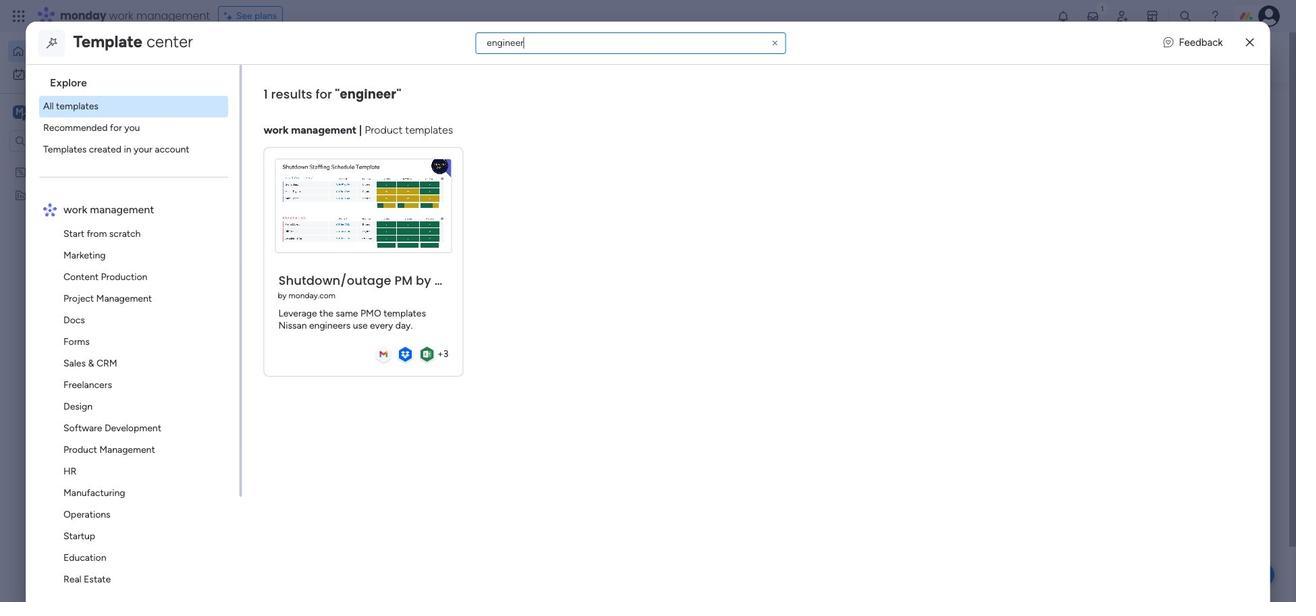 Task type: describe. For each thing, give the bounding box(es) containing it.
help image
[[1209, 9, 1222, 23]]

2 public board image from the left
[[452, 247, 467, 261]]

explore element
[[39, 96, 239, 161]]

1 component image from the left
[[266, 268, 278, 280]]

2 vertical spatial option
[[0, 160, 172, 162]]

1 public board image from the left
[[266, 247, 281, 261]]

workspace selection element
[[13, 104, 113, 122]]

close recently visited image
[[249, 110, 265, 126]]

add to favorites image
[[406, 247, 420, 260]]

work management templates element
[[39, 224, 239, 602]]

0 vertical spatial option
[[8, 41, 164, 62]]

jacob simon image
[[1259, 5, 1281, 27]]

Search by template name, creator or description search field
[[475, 32, 786, 54]]

v2 user feedback image
[[1164, 35, 1174, 50]]

notifications image
[[1057, 9, 1070, 23]]

search everything image
[[1179, 9, 1193, 23]]



Task type: vqa. For each thing, say whether or not it's contained in the screenshot.
Close Recently visited IMAGE
yes



Task type: locate. For each thing, give the bounding box(es) containing it.
1 vertical spatial option
[[8, 63, 164, 85]]

quick search results list box
[[249, 126, 1001, 305]]

0 horizontal spatial component image
[[266, 268, 278, 280]]

0 horizontal spatial public board image
[[266, 247, 281, 261]]

update feed image
[[1087, 9, 1100, 23]]

close update feed (inbox) image
[[249, 321, 265, 338]]

list box
[[31, 65, 242, 602], [0, 158, 172, 389]]

1 horizontal spatial component image
[[452, 268, 464, 280]]

clear search image
[[770, 37, 781, 48]]

close image
[[1246, 38, 1255, 48]]

1 image
[[1097, 1, 1109, 16]]

component image
[[266, 268, 278, 280], [452, 268, 464, 280]]

workspace image
[[13, 105, 26, 120]]

invite members image
[[1116, 9, 1130, 23]]

option
[[8, 41, 164, 62], [8, 63, 164, 85], [0, 160, 172, 162]]

v2 user feedback image
[[1044, 50, 1054, 65]]

heading
[[39, 65, 239, 96]]

public board image
[[266, 247, 281, 261], [452, 247, 467, 261]]

2 component image from the left
[[452, 268, 464, 280]]

Search in workspace field
[[28, 133, 113, 149]]

1 horizontal spatial public board image
[[452, 247, 467, 261]]

monday marketplace image
[[1146, 9, 1160, 23]]

select product image
[[12, 9, 26, 23]]

1 element
[[385, 321, 402, 338]]

see plans image
[[224, 9, 236, 24]]

None search field
[[475, 32, 786, 54]]

v2 bolt switch image
[[1150, 50, 1157, 65]]

roy mann image
[[281, 368, 308, 395]]



